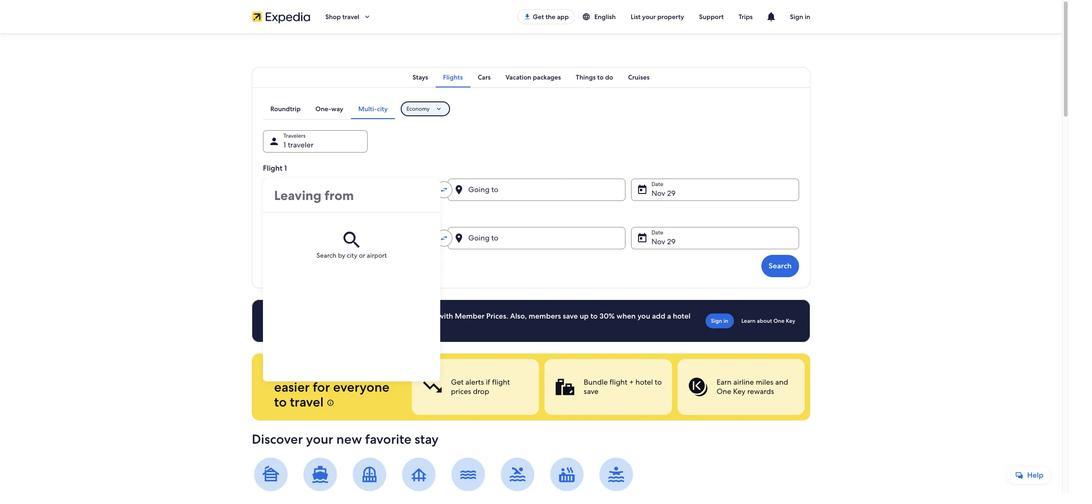 Task type: describe. For each thing, give the bounding box(es) containing it.
stays
[[413, 73, 428, 82]]

earn
[[717, 378, 732, 388]]

roundtrip
[[271, 105, 301, 113]]

100,000
[[385, 312, 414, 321]]

swap origin and destination values image
[[440, 234, 449, 243]]

sign in link
[[706, 314, 735, 329]]

expedia logo image
[[252, 10, 311, 23]]

the
[[546, 13, 556, 21]]

prices
[[451, 387, 472, 397]]

economy
[[407, 105, 430, 113]]

learn
[[742, 318, 756, 325]]

everyone
[[333, 379, 390, 396]]

packages
[[533, 73, 561, 82]]

things to do
[[576, 73, 614, 82]]

airline
[[734, 378, 755, 388]]

and
[[776, 378, 789, 388]]

in inside main content
[[724, 318, 729, 325]]

travel inside expedia makes it easier for everyone to travel
[[290, 394, 324, 411]]

cruises link
[[621, 67, 658, 88]]

flight for flight 2
[[263, 212, 283, 222]]

way
[[332, 105, 344, 113]]

trips link
[[732, 8, 761, 25]]

one-way
[[316, 105, 344, 113]]

discover your new favorite stay
[[252, 431, 439, 448]]

to inside expedia makes it easier for everyone to travel
[[274, 394, 287, 411]]

also,
[[511, 312, 527, 321]]

0 vertical spatial key
[[786, 318, 796, 325]]

29 for 2
[[668, 237, 676, 247]]

shop
[[326, 13, 341, 21]]

favorite
[[365, 431, 412, 448]]

main content containing expedia makes it easier for everyone to travel
[[0, 34, 1063, 494]]

multi-city
[[359, 105, 388, 113]]

more
[[337, 312, 355, 321]]

30%
[[600, 312, 615, 321]]

medium image
[[263, 262, 272, 271]]

list your property link
[[624, 8, 692, 25]]

support
[[700, 13, 724, 21]]

with
[[438, 312, 454, 321]]

things to do link
[[569, 67, 621, 88]]

communication center icon image
[[766, 11, 778, 22]]

flights link
[[436, 67, 471, 88]]

shop travel button
[[318, 6, 379, 28]]

new
[[337, 431, 362, 448]]

app
[[558, 13, 569, 21]]

29 for 1
[[668, 189, 676, 198]]

search by city or airport
[[317, 252, 387, 260]]

makes
[[326, 364, 364, 381]]

get for get alerts if flight prices drop
[[451, 378, 464, 388]]

travel inside "dropdown button"
[[343, 13, 360, 21]]

get the app link
[[518, 9, 575, 24]]

save 10% or more on over 100,000 hotels with member prices. also, members save up to 30% when you add a hotel to a flight
[[295, 312, 691, 331]]

hotels
[[416, 312, 437, 321]]

flight 2
[[263, 212, 289, 222]]

1 traveler
[[284, 140, 314, 150]]

3 out of 3 element
[[678, 360, 805, 416]]

flight for flight 1
[[263, 164, 283, 173]]

cruises
[[629, 73, 650, 82]]

you
[[638, 312, 651, 321]]

1 traveler button
[[263, 130, 368, 153]]

swap origin and destination values image
[[440, 186, 449, 194]]

prices.
[[487, 312, 509, 321]]

tab list containing roundtrip
[[263, 99, 396, 119]]

over
[[368, 312, 383, 321]]

about
[[758, 318, 773, 325]]

rewards
[[748, 387, 775, 397]]

roundtrip link
[[263, 99, 308, 119]]

search button
[[762, 255, 800, 278]]

expedia
[[274, 364, 323, 381]]

in inside dropdown button
[[805, 13, 811, 21]]

property
[[658, 13, 685, 21]]

easier
[[274, 379, 310, 396]]

1 horizontal spatial or
[[359, 252, 366, 260]]

1 inside dropdown button
[[284, 140, 286, 150]]

1 out of 3 element
[[412, 360, 540, 416]]

drop
[[473, 387, 490, 397]]

vacation
[[506, 73, 532, 82]]

download the app button image
[[524, 13, 531, 20]]

earn airline miles and one key rewards
[[717, 378, 789, 397]]

alerts
[[466, 378, 484, 388]]

bundle
[[584, 378, 608, 388]]

to inside bundle flight + hotel to save
[[655, 378, 662, 388]]

flight inside the get alerts if flight prices drop
[[493, 378, 510, 388]]

small image
[[583, 13, 591, 21]]



Task type: vqa. For each thing, say whether or not it's contained in the screenshot.
the bottom the Sign
yes



Task type: locate. For each thing, give the bounding box(es) containing it.
Leaving from text field
[[263, 179, 441, 212]]

your
[[643, 13, 656, 21], [306, 431, 334, 448]]

flight left +
[[610, 378, 628, 388]]

to left "10%"
[[295, 321, 302, 331]]

2 flight from the top
[[263, 212, 283, 222]]

1 vertical spatial or
[[328, 312, 336, 321]]

0 horizontal spatial hotel
[[636, 378, 654, 388]]

0 horizontal spatial one
[[717, 387, 732, 397]]

1
[[284, 140, 286, 150], [284, 164, 287, 173]]

0 horizontal spatial key
[[734, 387, 746, 397]]

one right about on the right bottom of the page
[[774, 318, 785, 325]]

city
[[377, 105, 388, 113], [347, 252, 358, 260]]

0 horizontal spatial flight
[[310, 321, 328, 331]]

in
[[805, 13, 811, 21], [724, 318, 729, 325]]

vacation packages
[[506, 73, 561, 82]]

0 horizontal spatial sign
[[712, 318, 723, 325]]

1 vertical spatial sign
[[712, 318, 723, 325]]

1 vertical spatial save
[[584, 387, 599, 397]]

0 vertical spatial sign
[[791, 13, 804, 21]]

flight 1
[[263, 164, 287, 173]]

1 vertical spatial nov 29
[[652, 237, 676, 247]]

1 horizontal spatial travel
[[343, 13, 360, 21]]

2
[[284, 212, 289, 222]]

key inside earn airline miles and one key rewards
[[734, 387, 746, 397]]

0 vertical spatial tab list
[[252, 67, 811, 88]]

when
[[617, 312, 636, 321]]

nov 29 for flight 2
[[652, 237, 676, 247]]

0 vertical spatial save
[[563, 312, 578, 321]]

a right add
[[668, 312, 672, 321]]

sign left learn
[[712, 318, 723, 325]]

airport
[[367, 252, 387, 260]]

1 vertical spatial 29
[[668, 237, 676, 247]]

0 vertical spatial your
[[643, 13, 656, 21]]

save left +
[[584, 387, 599, 397]]

one
[[774, 318, 785, 325], [717, 387, 732, 397]]

1 horizontal spatial in
[[805, 13, 811, 21]]

1 horizontal spatial a
[[668, 312, 672, 321]]

get the app
[[533, 13, 569, 21]]

sign in inside dropdown button
[[791, 13, 811, 21]]

1 vertical spatial nov
[[652, 237, 666, 247]]

0 vertical spatial get
[[533, 13, 544, 21]]

save inside bundle flight + hotel to save
[[584, 387, 599, 397]]

2 out of 3 element
[[545, 360, 672, 416]]

0 horizontal spatial in
[[724, 318, 729, 325]]

english button
[[575, 8, 624, 25]]

travel
[[343, 13, 360, 21], [290, 394, 324, 411]]

nov for flight 2
[[652, 237, 666, 247]]

hotel right +
[[636, 378, 654, 388]]

0 vertical spatial one
[[774, 318, 785, 325]]

0 horizontal spatial travel
[[290, 394, 324, 411]]

2 nov 29 button from the top
[[631, 227, 800, 250]]

expedia makes it easier for everyone to travel
[[274, 364, 390, 411]]

discover
[[252, 431, 303, 448]]

flights
[[443, 73, 463, 82]]

0 vertical spatial flight
[[263, 164, 283, 173]]

1 left traveler
[[284, 140, 286, 150]]

save
[[563, 312, 578, 321], [584, 387, 599, 397]]

1 horizontal spatial key
[[786, 318, 796, 325]]

if
[[486, 378, 491, 388]]

nov 29 for flight 1
[[652, 189, 676, 198]]

your for list
[[643, 13, 656, 21]]

0 vertical spatial in
[[805, 13, 811, 21]]

10%
[[313, 312, 326, 321]]

0 horizontal spatial a
[[304, 321, 308, 331]]

member
[[455, 312, 485, 321]]

0 vertical spatial search
[[317, 252, 337, 260]]

flight
[[310, 321, 328, 331], [493, 378, 510, 388], [610, 378, 628, 388]]

flight inside save 10% or more on over 100,000 hotels with member prices. also, members save up to 30% when you add a hotel to a flight
[[310, 321, 328, 331]]

save left up
[[563, 312, 578, 321]]

sign in button
[[783, 6, 818, 28]]

one left 'airline'
[[717, 387, 732, 397]]

1 vertical spatial search
[[769, 261, 792, 271]]

economy button
[[401, 102, 451, 116]]

1 vertical spatial in
[[724, 318, 729, 325]]

0 vertical spatial nov 29
[[652, 189, 676, 198]]

1 horizontal spatial sign in
[[791, 13, 811, 21]]

29
[[668, 189, 676, 198], [668, 237, 676, 247]]

tab list containing stays
[[252, 67, 811, 88]]

get inside get the app 'link'
[[533, 13, 544, 21]]

0 horizontal spatial or
[[328, 312, 336, 321]]

get
[[533, 13, 544, 21], [451, 378, 464, 388]]

learn about one key link
[[738, 314, 800, 329]]

it
[[367, 364, 375, 381]]

stays link
[[405, 67, 436, 88]]

0 vertical spatial nov
[[652, 189, 666, 198]]

1 horizontal spatial search
[[769, 261, 792, 271]]

1 vertical spatial hotel
[[636, 378, 654, 388]]

1 horizontal spatial save
[[584, 387, 599, 397]]

one-
[[316, 105, 332, 113]]

vacation packages link
[[499, 67, 569, 88]]

0 horizontal spatial search
[[317, 252, 337, 260]]

1 29 from the top
[[668, 189, 676, 198]]

one-way link
[[308, 99, 351, 119]]

sign in
[[791, 13, 811, 21], [712, 318, 729, 325]]

main content
[[0, 34, 1063, 494]]

sign in left learn
[[712, 318, 729, 325]]

save
[[295, 312, 311, 321]]

save inside save 10% or more on over 100,000 hotels with member prices. also, members save up to 30% when you add a hotel to a flight
[[563, 312, 578, 321]]

nov 29 button for 1
[[631, 179, 800, 201]]

trailing image
[[363, 13, 372, 21]]

1 horizontal spatial city
[[377, 105, 388, 113]]

0 horizontal spatial save
[[563, 312, 578, 321]]

english
[[595, 13, 616, 21]]

search for search
[[769, 261, 792, 271]]

0 vertical spatial sign in
[[791, 13, 811, 21]]

+
[[630, 378, 634, 388]]

1 flight from the top
[[263, 164, 283, 173]]

add
[[653, 312, 666, 321]]

get inside the get alerts if flight prices drop
[[451, 378, 464, 388]]

learn about one key
[[742, 318, 796, 325]]

cars link
[[471, 67, 499, 88]]

flight
[[263, 164, 283, 173], [263, 212, 283, 222]]

1 horizontal spatial sign
[[791, 13, 804, 21]]

1 down 1 traveler
[[284, 164, 287, 173]]

1 vertical spatial city
[[347, 252, 358, 260]]

0 horizontal spatial get
[[451, 378, 464, 388]]

or left airport
[[359, 252, 366, 260]]

to down expedia
[[274, 394, 287, 411]]

0 vertical spatial travel
[[343, 13, 360, 21]]

sign right communication center icon
[[791, 13, 804, 21]]

get alerts if flight prices drop
[[451, 378, 510, 397]]

flight right if
[[493, 378, 510, 388]]

1 vertical spatial 1
[[284, 164, 287, 173]]

0 horizontal spatial sign in
[[712, 318, 729, 325]]

in right communication center icon
[[805, 13, 811, 21]]

2 horizontal spatial flight
[[610, 378, 628, 388]]

cars
[[478, 73, 491, 82]]

support link
[[692, 8, 732, 25]]

1 horizontal spatial your
[[643, 13, 656, 21]]

bundle flight + hotel to save
[[584, 378, 662, 397]]

one inside earn airline miles and one key rewards
[[717, 387, 732, 397]]

your right list
[[643, 13, 656, 21]]

members
[[529, 312, 561, 321]]

a
[[668, 312, 672, 321], [304, 321, 308, 331]]

xsmall image
[[327, 400, 334, 407]]

1 horizontal spatial hotel
[[673, 312, 691, 321]]

1 vertical spatial sign in
[[712, 318, 729, 325]]

list
[[631, 13, 641, 21]]

by
[[338, 252, 346, 260]]

travel left xsmall image
[[290, 394, 324, 411]]

your left new
[[306, 431, 334, 448]]

your inside main content
[[306, 431, 334, 448]]

1 vertical spatial travel
[[290, 394, 324, 411]]

do
[[606, 73, 614, 82]]

1 vertical spatial key
[[734, 387, 746, 397]]

multi-city link
[[351, 99, 396, 119]]

1 horizontal spatial one
[[774, 318, 785, 325]]

key right earn
[[734, 387, 746, 397]]

2 nov from the top
[[652, 237, 666, 247]]

nov for flight 1
[[652, 189, 666, 198]]

miles
[[756, 378, 774, 388]]

list your property
[[631, 13, 685, 21]]

1 horizontal spatial get
[[533, 13, 544, 21]]

get right the download the app button image
[[533, 13, 544, 21]]

sign in right communication center icon
[[791, 13, 811, 21]]

get for get the app
[[533, 13, 544, 21]]

search for search by city or airport
[[317, 252, 337, 260]]

hotel inside save 10% or more on over 100,000 hotels with member prices. also, members save up to 30% when you add a hotel to a flight
[[673, 312, 691, 321]]

1 vertical spatial your
[[306, 431, 334, 448]]

1 vertical spatial one
[[717, 387, 732, 397]]

to right +
[[655, 378, 662, 388]]

city left economy
[[377, 105, 388, 113]]

in left learn
[[724, 318, 729, 325]]

flight inside bundle flight + hotel to save
[[610, 378, 628, 388]]

1 vertical spatial nov 29 button
[[631, 227, 800, 250]]

to left do
[[598, 73, 604, 82]]

multi-
[[359, 105, 377, 113]]

travel left trailing icon
[[343, 13, 360, 21]]

2 nov 29 from the top
[[652, 237, 676, 247]]

0 vertical spatial or
[[359, 252, 366, 260]]

flight left more on the left bottom of the page
[[310, 321, 328, 331]]

to right up
[[591, 312, 598, 321]]

1 vertical spatial flight
[[263, 212, 283, 222]]

2 29 from the top
[[668, 237, 676, 247]]

nov 29
[[652, 189, 676, 198], [652, 237, 676, 247]]

stay
[[415, 431, 439, 448]]

on
[[357, 312, 366, 321]]

0 vertical spatial hotel
[[673, 312, 691, 321]]

hotel right add
[[673, 312, 691, 321]]

0 vertical spatial city
[[377, 105, 388, 113]]

hotel
[[673, 312, 691, 321], [636, 378, 654, 388]]

or right "10%"
[[328, 312, 336, 321]]

traveler
[[288, 140, 314, 150]]

key right about on the right bottom of the page
[[786, 318, 796, 325]]

0 vertical spatial 29
[[668, 189, 676, 198]]

1 nov from the top
[[652, 189, 666, 198]]

1 vertical spatial get
[[451, 378, 464, 388]]

or inside save 10% or more on over 100,000 hotels with member prices. also, members save up to 30% when you add a hotel to a flight
[[328, 312, 336, 321]]

key
[[786, 318, 796, 325], [734, 387, 746, 397]]

0 vertical spatial nov 29 button
[[631, 179, 800, 201]]

trips
[[739, 13, 753, 21]]

search inside button
[[769, 261, 792, 271]]

1 vertical spatial tab list
[[263, 99, 396, 119]]

0 horizontal spatial your
[[306, 431, 334, 448]]

get left alerts
[[451, 378, 464, 388]]

for
[[313, 379, 330, 396]]

1 nov 29 from the top
[[652, 189, 676, 198]]

city right by
[[347, 252, 358, 260]]

hotel inside bundle flight + hotel to save
[[636, 378, 654, 388]]

nov 29 button for 2
[[631, 227, 800, 250]]

a left "10%"
[[304, 321, 308, 331]]

1 nov 29 button from the top
[[631, 179, 800, 201]]

1 horizontal spatial flight
[[493, 378, 510, 388]]

shop travel
[[326, 13, 360, 21]]

sign inside dropdown button
[[791, 13, 804, 21]]

your for discover
[[306, 431, 334, 448]]

0 vertical spatial 1
[[284, 140, 286, 150]]

sign
[[791, 13, 804, 21], [712, 318, 723, 325]]

0 horizontal spatial city
[[347, 252, 358, 260]]

tab list
[[252, 67, 811, 88], [263, 99, 396, 119]]

nov
[[652, 189, 666, 198], [652, 237, 666, 247]]

things
[[576, 73, 596, 82]]



